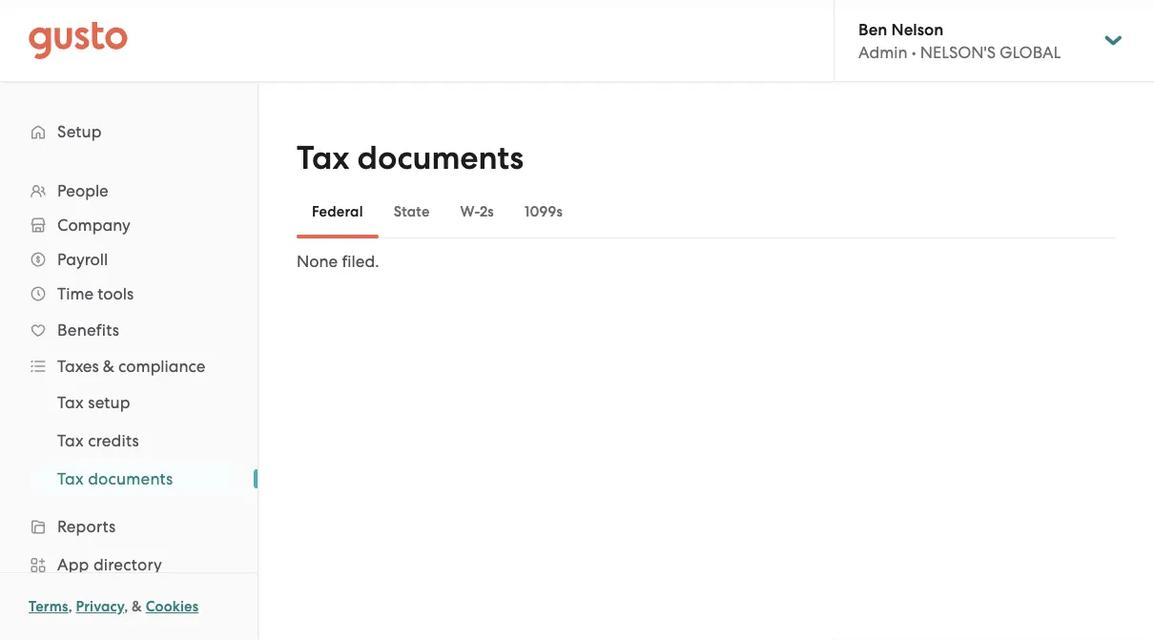 Task type: vqa. For each thing, say whether or not it's contained in the screenshot.
'GLOBAL'
yes



Task type: locate. For each thing, give the bounding box(es) containing it.
compliance
[[118, 357, 206, 376]]

privacy link
[[76, 598, 124, 616]]

app directory
[[57, 555, 162, 575]]

tax documents
[[297, 139, 524, 178], [57, 470, 173, 489]]

payroll
[[57, 250, 108, 269]]

,
[[68, 598, 72, 616], [124, 598, 128, 616]]

tax forms tab list
[[297, 185, 1117, 239]]

setup
[[57, 122, 102, 141]]

none
[[297, 252, 338, 271]]

company
[[57, 216, 130, 235]]

taxes
[[57, 357, 99, 376]]

1 vertical spatial documents
[[88, 470, 173, 489]]

0 horizontal spatial &
[[103, 357, 114, 376]]

2 list from the top
[[0, 384, 258, 498]]

tax left credits
[[57, 431, 84, 450]]

tax documents up the state button
[[297, 139, 524, 178]]

1 horizontal spatial documents
[[357, 139, 524, 178]]

tax down "tax credits"
[[57, 470, 84, 489]]

nelson's
[[921, 43, 996, 62]]

time
[[57, 284, 94, 303]]

documents down 'tax credits' link
[[88, 470, 173, 489]]

tax credits
[[57, 431, 139, 450]]

0 horizontal spatial tax documents
[[57, 470, 173, 489]]

credits
[[88, 431, 139, 450]]

& left cookies button
[[132, 598, 142, 616]]

1 horizontal spatial ,
[[124, 598, 128, 616]]

federal
[[312, 203, 363, 220]]

list containing tax setup
[[0, 384, 258, 498]]

, down "directory"
[[124, 598, 128, 616]]

none filed.
[[297, 252, 379, 271]]

tax documents down credits
[[57, 470, 173, 489]]

terms
[[29, 598, 68, 616]]

2s
[[480, 203, 494, 220]]

tax setup link
[[34, 386, 239, 420]]

tax down taxes
[[57, 393, 84, 412]]

setup
[[88, 393, 131, 412]]

0 vertical spatial &
[[103, 357, 114, 376]]

documents
[[357, 139, 524, 178], [88, 470, 173, 489]]

documents up state at the left of page
[[357, 139, 524, 178]]

& inside dropdown button
[[103, 357, 114, 376]]

1 , from the left
[[68, 598, 72, 616]]

0 horizontal spatial ,
[[68, 598, 72, 616]]

setup link
[[19, 115, 239, 149]]

payroll button
[[19, 242, 239, 277]]

1 vertical spatial &
[[132, 598, 142, 616]]

1 horizontal spatial &
[[132, 598, 142, 616]]

directory
[[93, 555, 162, 575]]

company button
[[19, 208, 239, 242]]

documents inside list
[[88, 470, 173, 489]]

tax
[[297, 139, 350, 178], [57, 393, 84, 412], [57, 431, 84, 450], [57, 470, 84, 489]]

2 , from the left
[[124, 598, 128, 616]]

0 vertical spatial tax documents
[[297, 139, 524, 178]]

tax inside tax documents link
[[57, 470, 84, 489]]

1 vertical spatial tax documents
[[57, 470, 173, 489]]

list
[[0, 174, 258, 640], [0, 384, 258, 498]]

tax inside 'tax credits' link
[[57, 431, 84, 450]]

tax credits link
[[34, 424, 239, 458]]

terms link
[[29, 598, 68, 616]]

1 horizontal spatial tax documents
[[297, 139, 524, 178]]

tax inside tax setup link
[[57, 393, 84, 412]]

1 list from the top
[[0, 174, 258, 640]]

tax up federal
[[297, 139, 350, 178]]

home image
[[29, 21, 128, 60]]

&
[[103, 357, 114, 376], [132, 598, 142, 616]]

tax for tax setup link
[[57, 393, 84, 412]]

cookies
[[146, 598, 199, 616]]

& right taxes
[[103, 357, 114, 376]]

taxes & compliance
[[57, 357, 206, 376]]

taxes & compliance button
[[19, 349, 239, 384]]

, left privacy
[[68, 598, 72, 616]]

app
[[57, 555, 89, 575]]

0 horizontal spatial documents
[[88, 470, 173, 489]]

tax for tax documents link on the bottom left of the page
[[57, 470, 84, 489]]



Task type: describe. For each thing, give the bounding box(es) containing it.
tax setup
[[57, 393, 131, 412]]

ben nelson admin • nelson's global
[[859, 19, 1062, 62]]

w-
[[461, 203, 480, 220]]

ben
[[859, 19, 888, 39]]

federal button
[[297, 189, 379, 235]]

filed.
[[342, 252, 379, 271]]

benefits link
[[19, 313, 239, 347]]

people button
[[19, 174, 239, 208]]

time tools
[[57, 284, 134, 303]]

w-2s button
[[445, 189, 510, 235]]

cookies button
[[146, 596, 199, 618]]

•
[[912, 43, 917, 62]]

tax documents inside list
[[57, 470, 173, 489]]

terms , privacy , & cookies
[[29, 598, 199, 616]]

1099s button
[[510, 189, 578, 235]]

admin
[[859, 43, 908, 62]]

people
[[57, 181, 109, 200]]

list containing people
[[0, 174, 258, 640]]

w-2s
[[461, 203, 494, 220]]

time tools button
[[19, 277, 239, 311]]

reports
[[57, 517, 116, 536]]

1099s
[[525, 203, 563, 220]]

tools
[[98, 284, 134, 303]]

tax documents link
[[34, 462, 239, 496]]

app directory link
[[19, 548, 239, 582]]

0 vertical spatial documents
[[357, 139, 524, 178]]

tax for 'tax credits' link
[[57, 431, 84, 450]]

benefits
[[57, 321, 119, 340]]

state
[[394, 203, 430, 220]]

global
[[1000, 43, 1062, 62]]

state button
[[379, 189, 445, 235]]

privacy
[[76, 598, 124, 616]]

nelson
[[892, 19, 944, 39]]

gusto navigation element
[[0, 82, 258, 640]]

reports link
[[19, 510, 239, 544]]



